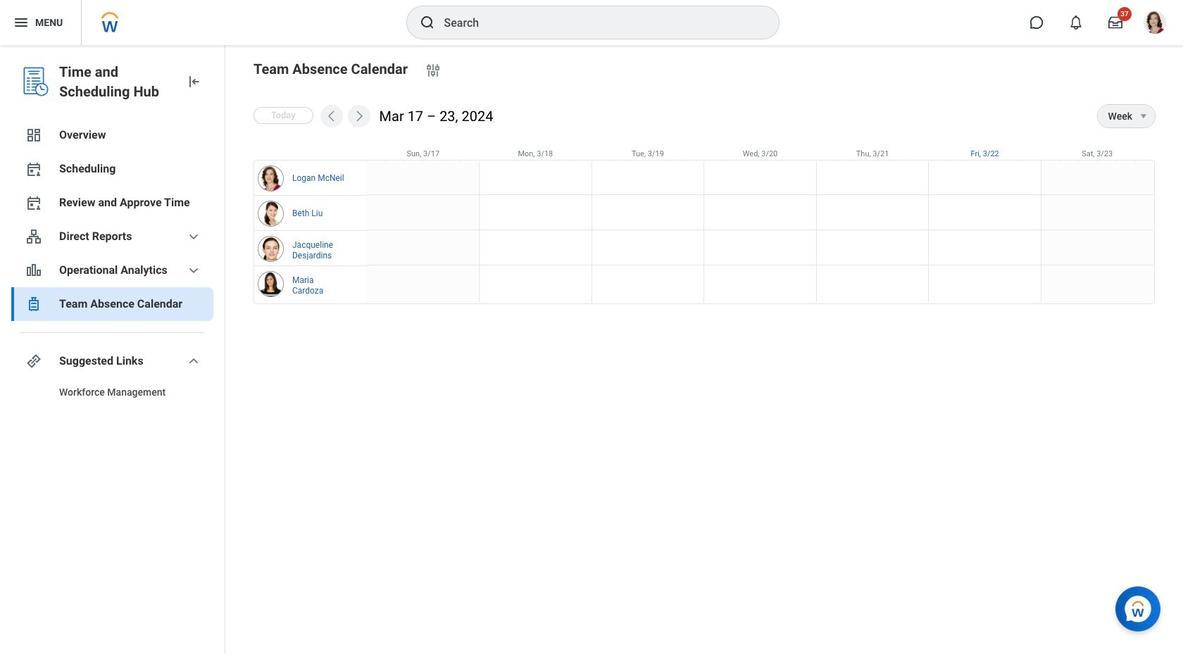 Task type: locate. For each thing, give the bounding box(es) containing it.
profile logan mcneil image
[[1145, 11, 1167, 37]]

time and scheduling hub element
[[59, 62, 174, 101]]

1 vertical spatial chevron down small image
[[185, 262, 202, 279]]

link image
[[25, 353, 42, 370]]

justify image
[[13, 14, 30, 31]]

view team image
[[25, 228, 42, 245]]

1 vertical spatial calendar user solid image
[[25, 195, 42, 211]]

chevron down small image for view team image
[[185, 228, 202, 245]]

2 calendar user solid image from the top
[[25, 195, 42, 211]]

Search Workday  search field
[[444, 7, 750, 38]]

chevron right image
[[352, 109, 366, 123]]

dashboard image
[[25, 127, 42, 144]]

2 chevron down small image from the top
[[185, 262, 202, 279]]

chevron down small image for chart image at the top of page
[[185, 262, 202, 279]]

1 chevron down small image from the top
[[185, 228, 202, 245]]

chevron down small image
[[185, 353, 202, 370]]

0 vertical spatial calendar user solid image
[[25, 161, 42, 178]]

calendar user solid image up view team image
[[25, 195, 42, 211]]

chevron left image
[[325, 109, 339, 123]]

0 vertical spatial chevron down small image
[[185, 228, 202, 245]]

calendar user solid image down dashboard icon
[[25, 161, 42, 178]]

chart image
[[25, 262, 42, 279]]

chevron down small image
[[185, 228, 202, 245], [185, 262, 202, 279]]

transformation import image
[[185, 73, 202, 90]]

calendar user solid image
[[25, 161, 42, 178], [25, 195, 42, 211]]



Task type: describe. For each thing, give the bounding box(es) containing it.
search image
[[419, 14, 436, 31]]

navigation pane region
[[0, 45, 226, 655]]

change selection image
[[425, 62, 442, 79]]

1 calendar user solid image from the top
[[25, 161, 42, 178]]

task timeoff image
[[25, 296, 42, 313]]

inbox large image
[[1109, 16, 1123, 30]]

caret down image
[[1136, 111, 1153, 122]]

notifications large image
[[1070, 16, 1084, 30]]



Task type: vqa. For each thing, say whether or not it's contained in the screenshot.
Notifications Large icon
yes



